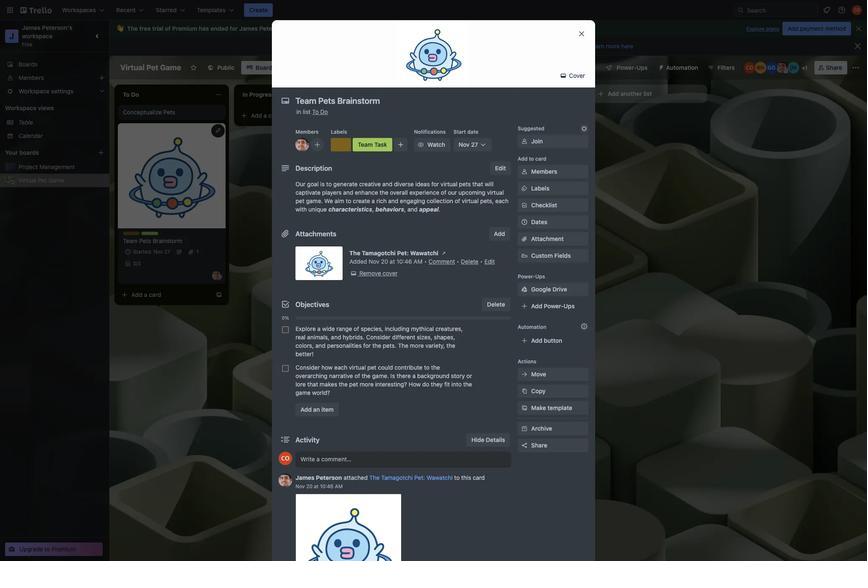 Task type: vqa. For each thing, say whether or not it's contained in the screenshot.
the rightmost cards
no



Task type: describe. For each thing, give the bounding box(es) containing it.
show menu image
[[852, 64, 860, 72]]

add board image
[[98, 149, 104, 156]]

of left our
[[441, 189, 446, 196]]

nov 27
[[459, 141, 478, 148]]

👋
[[116, 25, 124, 32]]

2 vertical spatial add a card
[[131, 291, 161, 298]]

upgrade to premium link
[[5, 543, 103, 557]]

interesting?
[[375, 381, 407, 388]]

our goal is to generate creative and diverse ideas for virtual pets that will captivate players and enhance the overall experience of our upcoming virtual pet game. we aim to create a rich and engaging collection of virtual pets, each with unique
[[296, 181, 509, 213]]

here
[[621, 43, 634, 50]]

0 horizontal spatial pet:
[[397, 250, 409, 257]]

2 vertical spatial christina overa (christinaovera) image
[[279, 452, 292, 466]]

our
[[296, 181, 306, 188]]

1 vertical spatial drive
[[553, 286, 567, 293]]

your
[[5, 149, 18, 156]]

date
[[467, 129, 478, 135]]

item
[[322, 406, 334, 413]]

1 horizontal spatial 20
[[381, 258, 388, 265]]

each inside our goal is to generate creative and diverse ideas for virtual pets that will captivate players and enhance the overall experience of our upcoming virtual pet game. we aim to create a rich and engaging collection of virtual pets, each with unique
[[495, 197, 509, 205]]

0 horizontal spatial team
[[123, 237, 138, 245]]

world?
[[312, 389, 330, 397]]

better!
[[296, 351, 314, 358]]

the tamagotchi pet: wawatchi link
[[369, 474, 453, 482]]

20 inside james peterson attached the tamagotchi pet: wawatchi to this card nov 20 at 10:46 am
[[306, 484, 313, 490]]

0%
[[282, 315, 289, 321]]

0 vertical spatial tamagotchi
[[362, 250, 396, 257]]

1 right jeremy miller (jeremymiller198) 'icon' at top
[[805, 65, 808, 71]]

consider inside "consider how each virtual pet could contribute to the overarching narrative of the game. is there a background story or lore that makes the pet more interesting? how do they fit into the game world?"
[[296, 364, 320, 371]]

comment link
[[429, 258, 455, 265]]

is for to
[[320, 181, 325, 188]]

conceptualize pets link
[[123, 108, 221, 117]]

activity
[[296, 437, 320, 444]]

add an item
[[301, 406, 334, 413]]

background
[[417, 373, 450, 380]]

0 vertical spatial delete link
[[461, 258, 479, 265]]

pets.
[[383, 342, 396, 349]]

trial
[[152, 25, 163, 32]]

the down narrative
[[339, 381, 348, 388]]

1 horizontal spatial power-
[[544, 303, 564, 310]]

nov inside james peterson attached the tamagotchi pet: wawatchi to this card nov 20 at 10:46 am
[[296, 484, 305, 490]]

0 horizontal spatial virtual
[[19, 177, 36, 184]]

that inside our goal is to generate creative and diverse ideas for virtual pets that will captivate players and enhance the overall experience of our upcoming virtual pet game. we aim to create a rich and engaging collection of virtual pets, each with unique
[[472, 181, 483, 188]]

at inside james peterson attached the tamagotchi pet: wawatchi to this card nov 20 at 10:46 am
[[314, 484, 319, 490]]

an
[[313, 406, 320, 413]]

Search field
[[744, 4, 818, 16]]

0 vertical spatial delete
[[461, 258, 479, 265]]

add members to card image
[[314, 141, 321, 149]]

creatures,
[[435, 325, 463, 333]]

real
[[296, 334, 306, 341]]

makes
[[320, 381, 337, 388]]

unique
[[308, 206, 327, 213]]

boards
[[19, 61, 38, 68]]

and down engaging
[[408, 206, 418, 213]]

can
[[461, 43, 471, 50]]

am inside james peterson attached the tamagotchi pet: wawatchi to this card nov 20 at 10:46 am
[[335, 484, 343, 490]]

0 vertical spatial color: bold lime, title: "team task" element
[[353, 138, 392, 152]]

Board name text field
[[116, 61, 185, 75]]

add another list button
[[593, 85, 707, 103]]

remove cover
[[359, 270, 398, 277]]

1 vertical spatial list
[[303, 108, 311, 115]]

sm image up comment "link"
[[440, 249, 448, 258]]

public button
[[202, 61, 240, 75]]

10:46 inside james peterson attached the tamagotchi pet: wawatchi to this card nov 20 at 10:46 am
[[320, 484, 334, 490]]

explore for explore a wide range of species, including mythical creatures, real animals, and hybrids. consider different sizes, shapes, colors, and personalities for the pets. the more variety, the better!
[[296, 325, 316, 333]]

story
[[451, 373, 465, 380]]

share for share button to the left
[[531, 442, 547, 449]]

pets,
[[480, 197, 494, 205]]

make template link
[[518, 402, 589, 415]]

to right upgrade
[[45, 546, 50, 553]]

1 vertical spatial color: bold lime, title: "team task" element
[[141, 232, 167, 238]]

1 vertical spatial power-
[[518, 274, 535, 280]]

pet inside the virtual pet game link
[[38, 177, 47, 184]]

engaging
[[400, 197, 425, 205]]

and up overall
[[382, 181, 393, 188]]

card inside james peterson attached the tamagotchi pet: wawatchi to this card nov 20 at 10:46 am
[[473, 474, 485, 482]]

1 vertical spatial premium
[[52, 546, 76, 553]]

start date
[[454, 129, 478, 135]]

sm image for remove cover
[[349, 269, 358, 278]]

primary element
[[0, 0, 867, 20]]

board inside board 'link'
[[256, 64, 272, 71]]

and down "animals,"
[[315, 342, 326, 349]]

0 horizontal spatial edit
[[484, 258, 495, 265]]

consider inside explore a wide range of species, including mythical creatures, real animals, and hybrids. consider different sizes, shapes, colors, and personalities for the pets. the more variety, the better!
[[366, 334, 391, 341]]

1 down team pets brainstorm link
[[196, 249, 199, 255]]

ideas
[[415, 181, 430, 188]]

notifications
[[414, 129, 446, 135]]

star or unstar board image
[[190, 64, 197, 71]]

team pets brainstorm
[[123, 237, 182, 245]]

virtual pet game link
[[19, 176, 104, 185]]

0 vertical spatial am
[[414, 258, 423, 265]]

watch
[[428, 141, 445, 148]]

0
[[133, 261, 136, 267]]

hybrids.
[[343, 334, 365, 341]]

0 vertical spatial labels
[[331, 129, 347, 135]]

sm image for archive
[[520, 425, 529, 433]]

collection
[[427, 197, 453, 205]]

sizes,
[[417, 334, 432, 341]]

ups inside button
[[637, 64, 648, 71]]

the tamagotchi pet: wawatchi
[[349, 250, 438, 257]]

0 horizontal spatial game
[[48, 177, 64, 184]]

1 horizontal spatial color: yellow, title: none image
[[331, 138, 351, 152]]

0 vertical spatial members link
[[0, 71, 109, 85]]

for inside explore a wide range of species, including mythical creatures, real animals, and hybrids. consider different sizes, shapes, colors, and personalities for the pets. the more variety, the better!
[[363, 342, 371, 349]]

team task for the top color: bold lime, title: "team task" element
[[358, 141, 387, 148]]

0 horizontal spatial virtual pet game
[[19, 177, 64, 184]]

0 vertical spatial board
[[419, 43, 436, 50]]

virtual down 'upcoming'
[[462, 197, 479, 205]]

or
[[467, 373, 472, 380]]

dates button
[[518, 216, 589, 229]]

pet inside securing domain for virtual pet game website
[[558, 173, 567, 181]]

explore a wide range of species, including mythical creatures, real animals, and hybrids. consider different sizes, shapes, colors, and personalities for the pets. the more variety, the better!
[[296, 325, 463, 358]]

0 vertical spatial workspace
[[291, 25, 322, 32]]

0 vertical spatial share button
[[814, 61, 847, 75]]

sm image for google drive
[[520, 285, 529, 294]]

2 horizontal spatial christina overa (christinaovera) image
[[852, 5, 862, 15]]

behaviors
[[376, 206, 404, 213]]

power- inside button
[[617, 64, 637, 71]]

tamagotchi inside james peterson attached the tamagotchi pet: wawatchi to this card nov 20 at 10:46 am
[[381, 474, 413, 482]]

1 horizontal spatial christina overa (christinaovera) image
[[744, 62, 755, 74]]

captivate
[[296, 189, 320, 196]]

the up added
[[349, 250, 360, 257]]

a inside our goal is to generate creative and diverse ideas for virtual pets that will captivate players and enhance the overall experience of our upcoming virtual pet game. we aim to create a rich and engaging collection of virtual pets, each with unique
[[372, 197, 375, 205]]

1 horizontal spatial peterson's
[[259, 25, 290, 32]]

add button button
[[518, 334, 589, 348]]

and down generate
[[343, 189, 353, 196]]

to right set
[[391, 43, 397, 50]]

pets for team
[[139, 237, 151, 245]]

2 horizontal spatial james peterson (jamespeterson93) image
[[777, 62, 788, 74]]

1 vertical spatial ups
[[535, 274, 545, 280]]

1 vertical spatial google drive
[[531, 286, 567, 293]]

2 horizontal spatial at
[[552, 43, 558, 50]]

range
[[336, 325, 352, 333]]

move
[[531, 371, 546, 378]]

archive link
[[518, 422, 589, 436]]

james peterson's workspace link
[[22, 24, 74, 40]]

your boards with 2 items element
[[5, 148, 85, 158]]

1 vertical spatial labels
[[531, 185, 550, 192]]

1 vertical spatial james peterson (jamespeterson93) image
[[296, 138, 309, 152]]

checklist link
[[518, 199, 589, 212]]

.
[[439, 206, 440, 213]]

sm image for watch
[[417, 141, 425, 149]]

create from template… image for add a card "button" to the right
[[574, 213, 581, 219]]

personalities
[[327, 342, 362, 349]]

goal
[[307, 181, 319, 188]]

started: nov 27
[[133, 249, 170, 255]]

archive
[[531, 425, 552, 432]]

sm image for copy
[[520, 387, 529, 396]]

actions
[[518, 359, 536, 365]]

securing domain for virtual pet game website link
[[482, 173, 579, 190]]

banner containing 👋
[[109, 20, 867, 37]]

0 vertical spatial add a card button
[[237, 109, 332, 123]]

the inside james peterson attached the tamagotchi pet: wawatchi to this card nov 20 at 10:46 am
[[369, 474, 380, 482]]

upgrade
[[19, 546, 43, 553]]

1 down website
[[503, 193, 506, 200]]

variety,
[[425, 342, 445, 349]]

0 vertical spatial add a card
[[251, 112, 281, 119]]

of inside explore a wide range of species, including mythical creatures, real animals, and hybrids. consider different sizes, shapes, colors, and personalities for the pets. the more variety, the better!
[[354, 325, 359, 333]]

1 , from the left
[[372, 206, 374, 213]]

1 horizontal spatial pet
[[349, 381, 358, 388]]

drive inside google drive button
[[579, 64, 593, 71]]

0 horizontal spatial automation
[[518, 324, 546, 330]]

wawatchi inside james peterson attached the tamagotchi pet: wawatchi to this card nov 20 at 10:46 am
[[427, 474, 453, 482]]

description
[[296, 165, 332, 172]]

pet inside virtual pet game text box
[[146, 63, 158, 72]]

virtual down will
[[487, 189, 504, 196]]

james peterson attached the tamagotchi pet: wawatchi to this card nov 20 at 10:46 am
[[296, 474, 487, 490]]

into
[[452, 381, 462, 388]]

+
[[802, 65, 805, 71]]

virtual up our
[[441, 181, 457, 188]]

creative
[[359, 181, 381, 188]]

website
[[499, 182, 521, 189]]

to inside "consider how each virtual pet could contribute to the overarching narrative of the game. is there a background story or lore that makes the pet more interesting? how do they fit into the game world?"
[[424, 364, 430, 371]]

colors,
[[296, 342, 314, 349]]

1 vertical spatial color: yellow, title: none image
[[123, 232, 140, 235]]

1 horizontal spatial james
[[239, 25, 258, 32]]

to up characteristics
[[346, 197, 351, 205]]

filters button
[[705, 61, 737, 75]]

nov inside button
[[459, 141, 470, 148]]

premium inside banner
[[172, 25, 197, 32]]

1 vertical spatial power-ups
[[518, 274, 545, 280]]

the down or
[[463, 381, 472, 388]]

a inside "consider how each virtual pet could contribute to the overarching narrative of the game. is there a background story or lore that makes the pet more interesting? how do they fit into the game world?"
[[412, 373, 416, 380]]

1 vertical spatial add a card
[[490, 212, 520, 219]]

to up players
[[326, 181, 332, 188]]

filters
[[718, 64, 735, 71]]

2 vertical spatial members
[[531, 168, 557, 175]]

of inside "consider how each virtual pet could contribute to the overarching narrative of the game. is there a background story or lore that makes the pet more interesting? how do they fit into the game world?"
[[355, 373, 360, 380]]

0 horizontal spatial share button
[[518, 439, 589, 453]]

1 vertical spatial members
[[296, 129, 319, 135]]

project management link
[[19, 163, 104, 171]]

sm image for checklist
[[520, 201, 529, 210]]

game. inside our goal is to generate creative and diverse ideas for virtual pets that will captivate players and enhance the overall experience of our upcoming virtual pet game. we aim to create a rich and engaging collection of virtual pets, each with unique
[[306, 197, 323, 205]]

2 horizontal spatial team
[[358, 141, 373, 148]]

game. inside "consider how each virtual pet could contribute to the overarching narrative of the game. is there a background story or lore that makes the pet more interesting? how do they fit into the game world?"
[[372, 373, 389, 380]]

search image
[[738, 7, 744, 13]]

create
[[353, 197, 370, 205]]

the down shapes,
[[447, 342, 455, 349]]

virtual inside "consider how each virtual pet could contribute to the overarching narrative of the game. is there a background story or lore that makes the pet more interesting? how do they fit into the game world?"
[[349, 364, 366, 371]]

the right '👋'
[[127, 25, 138, 32]]

virtual inside securing domain for virtual pet game website
[[539, 173, 556, 181]]

wave image
[[116, 25, 124, 32]]

share for topmost share button
[[826, 64, 842, 71]]

google drive inside button
[[557, 64, 593, 71]]

2 vertical spatial add a card button
[[118, 288, 212, 302]]

explore plans button
[[747, 24, 779, 34]]

virtual inside text box
[[120, 63, 145, 72]]

1 vertical spatial members link
[[518, 165, 589, 178]]

sm image for suggested
[[580, 125, 589, 133]]

more inside "consider how each virtual pet could contribute to the overarching narrative of the game. is there a background story or lore that makes the pet more interesting? how do they fit into the game world?"
[[360, 381, 374, 388]]

0 horizontal spatial members
[[19, 74, 44, 81]]

0 horizontal spatial 27
[[164, 249, 170, 255]]

james peterson's workspace free
[[22, 24, 74, 48]]

j
[[9, 31, 14, 41]]

for inside our goal is to generate creative and diverse ideas for virtual pets that will captivate players and enhance the overall experience of our upcoming virtual pet game. we aim to create a rich and engaging collection of virtual pets, each with unique
[[431, 181, 439, 188]]

1 horizontal spatial team
[[141, 232, 155, 238]]



Task type: locate. For each thing, give the bounding box(es) containing it.
0 horizontal spatial peterson's
[[42, 24, 72, 31]]

labels
[[331, 129, 347, 135], [531, 185, 550, 192]]

1 vertical spatial am
[[335, 484, 343, 490]]

1 vertical spatial share
[[531, 442, 547, 449]]

pet: up added nov 20 at 10:46 am
[[397, 250, 409, 257]]

google drive up add power-ups
[[531, 286, 567, 293]]

create from template… image
[[335, 112, 342, 119]]

2 horizontal spatial add a card button
[[477, 209, 571, 223]]

pets for conceptualize
[[163, 109, 175, 116]]

27 down brainstorm
[[164, 249, 170, 255]]

color: bold lime, title: "team task" element up creative
[[353, 138, 392, 152]]

the up rich
[[380, 189, 388, 196]]

sm image inside move link
[[520, 370, 529, 379]]

consider down the species,
[[366, 334, 391, 341]]

1 horizontal spatial workspace
[[291, 25, 322, 32]]

1 horizontal spatial edit
[[495, 165, 506, 172]]

characteristics
[[328, 206, 372, 213]]

sm image for members
[[520, 168, 529, 176]]

0 horizontal spatial create from template… image
[[216, 292, 222, 298]]

pets right conceptualize
[[163, 109, 175, 116]]

start
[[454, 129, 466, 135]]

james peterson (jamespeterson93) image left nov 20 at 10:46 am link in the left of the page
[[279, 474, 292, 487]]

list inside button
[[644, 90, 652, 97]]

securing
[[482, 173, 506, 181]]

rich
[[376, 197, 387, 205]]

premium left has at the left top
[[172, 25, 197, 32]]

0 horizontal spatial board
[[256, 64, 272, 71]]

game down securing
[[482, 182, 497, 189]]

team task for the bottommost color: bold lime, title: "team task" element
[[141, 232, 167, 238]]

change
[[472, 43, 494, 50]]

virtual up "labels" link
[[539, 173, 556, 181]]

suggested
[[518, 125, 545, 132]]

0 vertical spatial pets
[[163, 109, 175, 116]]

2 horizontal spatial more
[[606, 43, 620, 50]]

Explore a wide range of species, including mythical creatures, real animals, and hybrids. Consider different sizes, shapes, colors, and personalities for the pets. The more variety, the better! checkbox
[[282, 327, 289, 333]]

members down boards
[[19, 74, 44, 81]]

nov 20 at 10:46 am link
[[296, 484, 343, 490]]

comment
[[429, 258, 455, 265]]

of
[[165, 25, 171, 32], [441, 189, 446, 196], [455, 197, 460, 205], [354, 325, 359, 333], [355, 373, 360, 380]]

join link
[[518, 135, 589, 148]]

1 horizontal spatial that
[[472, 181, 483, 188]]

board link
[[241, 61, 277, 75]]

2 horizontal spatial virtual
[[539, 173, 556, 181]]

0 horizontal spatial team task
[[141, 232, 167, 238]]

explore inside explore a wide range of species, including mythical creatures, real animals, and hybrids. consider different sizes, shapes, colors, and personalities for the pets. the more variety, the better!
[[296, 325, 316, 333]]

1 vertical spatial delete link
[[482, 298, 510, 312]]

0 vertical spatial that
[[472, 181, 483, 188]]

shapes,
[[434, 334, 455, 341]]

virtual
[[441, 181, 457, 188], [487, 189, 504, 196], [462, 197, 479, 205], [349, 364, 366, 371]]

sm image for labels
[[520, 184, 529, 193]]

nov
[[459, 141, 470, 148], [154, 249, 163, 255], [369, 258, 379, 265], [296, 484, 305, 490]]

more left 'here' at the top
[[606, 43, 620, 50]]

2 horizontal spatial members
[[531, 168, 557, 175]]

task up started: nov 27
[[156, 232, 167, 238]]

attached
[[344, 474, 368, 482]]

james peterson (jamespeterson93) image left +
[[777, 62, 788, 74]]

0 horizontal spatial power-
[[518, 274, 535, 280]]

1 vertical spatial team task
[[141, 232, 167, 238]]

add power-ups
[[531, 303, 575, 310]]

sm image inside the archive 'link'
[[520, 425, 529, 433]]

sm image for join
[[520, 137, 529, 146]]

0 horizontal spatial game.
[[306, 197, 323, 205]]

that inside "consider how each virtual pet could contribute to the overarching narrative of the game. is there a background story or lore that makes the pet more interesting? how do they fit into the game world?"
[[307, 381, 318, 388]]

2 vertical spatial james peterson (jamespeterson93) image
[[279, 474, 292, 487]]

domain
[[507, 173, 528, 181]]

hide details link
[[466, 434, 510, 447]]

1 horizontal spatial pet:
[[414, 474, 425, 482]]

pet down narrative
[[349, 381, 358, 388]]

color: yellow, title: none image up started:
[[123, 232, 140, 235]]

1 horizontal spatial power-ups
[[617, 64, 648, 71]]

0 vertical spatial 20
[[381, 258, 388, 265]]

a inside explore a wide range of species, including mythical creatures, real animals, and hybrids. consider different sizes, shapes, colors, and personalities for the pets. the more variety, the better!
[[317, 325, 321, 333]]

for right ended on the top left of page
[[230, 25, 238, 32]]

of down our
[[455, 197, 460, 205]]

pets inside team pets brainstorm link
[[139, 237, 151, 245]]

add a card button
[[237, 109, 332, 123], [477, 209, 571, 223], [118, 288, 212, 302]]

1 horizontal spatial game
[[160, 63, 181, 72]]

is for set
[[374, 43, 379, 50]]

sm image down actions on the bottom of the page
[[520, 370, 529, 379]]

open information menu image
[[838, 6, 846, 14]]

1 horizontal spatial 27
[[471, 141, 478, 148]]

0 notifications image
[[822, 5, 832, 15]]

0 horizontal spatial james
[[22, 24, 40, 31]]

learn
[[589, 43, 604, 50]]

objectives
[[296, 301, 329, 309]]

to inside james peterson attached the tamagotchi pet: wawatchi to this card nov 20 at 10:46 am
[[454, 474, 460, 482]]

management
[[39, 163, 75, 170]]

google drive up cover
[[557, 64, 593, 71]]

james peterson (jamespeterson93) image left add members to card image
[[296, 138, 309, 152]]

explore inside button
[[747, 26, 765, 32]]

peterson's down create button
[[259, 25, 290, 32]]

how
[[322, 364, 333, 371]]

1 horizontal spatial each
[[495, 197, 509, 205]]

0 horizontal spatial at
[[314, 484, 319, 490]]

0 vertical spatial ups
[[637, 64, 648, 71]]

cover link
[[557, 69, 590, 83]]

james peterson (jamespeterson93) image
[[212, 271, 222, 281]]

free
[[22, 41, 32, 48]]

0 vertical spatial christina overa (christinaovera) image
[[852, 5, 862, 15]]

sm image inside make template 'link'
[[520, 404, 529, 413]]

google drive button
[[543, 61, 598, 75]]

power-ups inside button
[[617, 64, 648, 71]]

0 vertical spatial google drive
[[557, 64, 593, 71]]

ups up add another list button
[[637, 64, 648, 71]]

sm image down domain
[[520, 184, 529, 193]]

1 horizontal spatial explore
[[747, 26, 765, 32]]

1 horizontal spatial add a card
[[251, 112, 281, 119]]

1 vertical spatial christina overa (christinaovera) image
[[744, 62, 755, 74]]

james peterson (jamespeterson93) image
[[777, 62, 788, 74], [296, 138, 309, 152], [279, 474, 292, 487]]

gary orlando (garyorlando) image
[[766, 62, 777, 74]]

virtual pet game down free
[[120, 63, 181, 72]]

consider up 'overarching'
[[296, 364, 320, 371]]

checklist
[[531, 202, 557, 209]]

christina overa (christinaovera) image
[[852, 5, 862, 15], [744, 62, 755, 74], [279, 452, 292, 466]]

1 horizontal spatial delete
[[487, 301, 505, 308]]

1 horizontal spatial drive
[[579, 64, 593, 71]]

custom
[[531, 252, 553, 259]]

0 vertical spatial at
[[552, 43, 558, 50]]

task for the bottommost color: bold lime, title: "team task" element
[[156, 232, 167, 238]]

workspace
[[291, 25, 322, 32], [22, 32, 53, 40]]

27 inside button
[[471, 141, 478, 148]]

banner
[[109, 20, 867, 37]]

game inside securing domain for virtual pet game website
[[482, 182, 497, 189]]

james down create button
[[239, 25, 258, 32]]

1 horizontal spatial create from template… image
[[574, 213, 581, 219]]

sm image inside checklist link
[[520, 201, 529, 210]]

is inside our goal is to generate creative and diverse ideas for virtual pets that will captivate players and enhance the overall experience of our upcoming virtual pet game. we aim to create a rich and engaging collection of virtual pets, each with unique
[[320, 181, 325, 188]]

virtual pet game down project management
[[19, 177, 64, 184]]

watch button
[[414, 138, 450, 152]]

sm image inside watch button
[[417, 141, 425, 149]]

dates
[[531, 218, 547, 226]]

0 horizontal spatial each
[[334, 364, 347, 371]]

0 vertical spatial each
[[495, 197, 509, 205]]

free
[[139, 25, 151, 32]]

sm image for automation
[[654, 61, 666, 73]]

sm image
[[559, 72, 568, 80], [580, 125, 589, 133], [417, 141, 425, 149], [440, 249, 448, 258], [349, 269, 358, 278]]

list right in
[[303, 108, 311, 115]]

edit button
[[490, 162, 511, 175]]

add a card up add button
[[490, 212, 520, 219]]

2 horizontal spatial pet
[[367, 364, 376, 371]]

team up started:
[[123, 237, 138, 245]]

enhance
[[355, 189, 378, 196]]

time.
[[571, 43, 586, 50]]

am left comment
[[414, 258, 423, 265]]

0 vertical spatial more
[[606, 43, 620, 50]]

1 horizontal spatial consider
[[366, 334, 391, 341]]

pet up 'with'
[[296, 197, 304, 205]]

0 horizontal spatial members link
[[0, 71, 109, 85]]

power-ups down custom
[[518, 274, 545, 280]]

labels down create from template… image
[[331, 129, 347, 135]]

pet: down 'write a comment' text box
[[414, 474, 425, 482]]

1 vertical spatial pet:
[[414, 474, 425, 482]]

0 vertical spatial 10:46
[[397, 258, 412, 265]]

1 horizontal spatial task
[[374, 141, 387, 148]]

sm image inside "automation" "button"
[[654, 61, 666, 73]]

sm image down added
[[349, 269, 358, 278]]

to
[[312, 108, 319, 115]]

pets
[[459, 181, 471, 188]]

0 horizontal spatial christina overa (christinaovera) image
[[279, 452, 292, 466]]

pets inside the conceptualize pets link
[[163, 109, 175, 116]]

0 vertical spatial explore
[[747, 26, 765, 32]]

remove
[[359, 270, 381, 277]]

task for the top color: bold lime, title: "team task" element
[[374, 141, 387, 148]]

visibility
[[504, 43, 528, 50]]

cover
[[383, 270, 398, 277]]

explore plans
[[747, 26, 779, 32]]

sm image left the checklist
[[520, 201, 529, 210]]

drive up add power-ups
[[553, 286, 567, 293]]

each
[[495, 197, 509, 205], [334, 364, 347, 371]]

add payment method
[[788, 25, 846, 32]]

1 vertical spatial consider
[[296, 364, 320, 371]]

automation inside "automation" "button"
[[666, 64, 698, 71]]

task up creative
[[374, 141, 387, 148]]

that up 'upcoming'
[[472, 181, 483, 188]]

ben nelson (bennelson96) image
[[755, 62, 766, 74]]

edit inside edit button
[[495, 165, 506, 172]]

0 horizontal spatial add a card
[[131, 291, 161, 298]]

this
[[461, 474, 471, 482]]

a
[[264, 112, 267, 119], [372, 197, 375, 205], [503, 212, 506, 219], [144, 291, 147, 298], [317, 325, 321, 333], [412, 373, 416, 380]]

sm image down add to card
[[520, 168, 529, 176]]

0 horizontal spatial pet
[[38, 177, 47, 184]]

1 horizontal spatial pets
[[163, 109, 175, 116]]

do
[[422, 381, 429, 388]]

1 horizontal spatial virtual
[[120, 63, 145, 72]]

power- down 'here' at the top
[[617, 64, 637, 71]]

the right narrative
[[362, 373, 371, 380]]

27 down date
[[471, 141, 478, 148]]

fields
[[554, 252, 571, 259]]

conceptualize pets
[[123, 109, 175, 116]]

and down wide
[[331, 334, 341, 341]]

each right pets, on the right of page
[[495, 197, 509, 205]]

of up hybrids.
[[354, 325, 359, 333]]

members down add to card
[[531, 168, 557, 175]]

sm image up add power-ups link
[[520, 285, 529, 294]]

to down join
[[529, 156, 534, 162]]

workspace
[[5, 104, 36, 112]]

james for peterson
[[296, 474, 315, 482]]

create from template… image
[[574, 213, 581, 219], [216, 292, 222, 298]]

objectives group
[[279, 322, 511, 400]]

of right "trial"
[[165, 25, 171, 32]]

0 horizontal spatial pet
[[296, 197, 304, 205]]

team up creative
[[358, 141, 373, 148]]

2 vertical spatial power-
[[544, 303, 564, 310]]

labels up the checklist
[[531, 185, 550, 192]]

board right the public
[[256, 64, 272, 71]]

0 horizontal spatial pets
[[139, 237, 151, 245]]

and up behaviors
[[388, 197, 398, 205]]

virtual down 'project'
[[19, 177, 36, 184]]

1 horizontal spatial delete link
[[482, 298, 510, 312]]

team task up started: nov 27
[[141, 232, 167, 238]]

the inside our goal is to generate creative and diverse ideas for virtual pets that will captivate players and enhance the overall experience of our upcoming virtual pet game. we aim to create a rich and engaging collection of virtual pets, each with unique
[[380, 189, 388, 196]]

project
[[19, 163, 38, 170]]

fit
[[444, 381, 450, 388]]

2 , from the left
[[404, 206, 406, 213]]

0 horizontal spatial explore
[[296, 325, 316, 333]]

drive
[[579, 64, 593, 71], [553, 286, 567, 293]]

the left pets.
[[372, 342, 381, 349]]

wawatchi up comment
[[410, 250, 438, 257]]

sm image for move
[[520, 370, 529, 379]]

custom fields
[[531, 252, 571, 259]]

species,
[[361, 325, 383, 333]]

1 vertical spatial delete
[[487, 301, 505, 308]]

explore for explore plans
[[747, 26, 765, 32]]

in list to do
[[296, 108, 328, 115]]

virtual down wave icon
[[120, 63, 145, 72]]

sm image up join link
[[580, 125, 589, 133]]

peterson's
[[42, 24, 72, 31], [259, 25, 290, 32]]

1 horizontal spatial ups
[[564, 303, 575, 310]]

2 horizontal spatial james
[[296, 474, 315, 482]]

0 vertical spatial power-ups
[[617, 64, 648, 71]]

sm image inside "labels" link
[[520, 184, 529, 193]]

power-ups button
[[600, 61, 653, 75]]

table
[[19, 119, 33, 126]]

pet: inside james peterson attached the tamagotchi pet: wawatchi to this card nov 20 at 10:46 am
[[414, 474, 425, 482]]

workspace inside james peterson's workspace free
[[22, 32, 53, 40]]

1 vertical spatial edit
[[484, 258, 495, 265]]

sm image up add another list button
[[654, 61, 666, 73]]

1 horizontal spatial board
[[419, 43, 436, 50]]

virtual pet game
[[120, 63, 181, 72], [19, 177, 64, 184]]

cover
[[568, 72, 585, 79]]

each inside "consider how each virtual pet could contribute to the overarching narrative of the game. is there a background story or lore that makes the pet more interesting? how do they fit into the game world?"
[[334, 364, 347, 371]]

views
[[38, 104, 54, 112]]

sm image inside members link
[[520, 168, 529, 176]]

different
[[392, 334, 415, 341]]

is left set
[[374, 43, 379, 50]]

make template
[[531, 405, 572, 412]]

sm image left copy
[[520, 387, 529, 396]]

edit
[[495, 165, 506, 172], [484, 258, 495, 265]]

1 vertical spatial wawatchi
[[427, 474, 453, 482]]

1 vertical spatial 20
[[306, 484, 313, 490]]

0 horizontal spatial google
[[531, 286, 551, 293]]

1 vertical spatial task
[[156, 232, 167, 238]]

virtual pet game inside virtual pet game text box
[[120, 63, 181, 72]]

members link down boards
[[0, 71, 109, 85]]

how
[[409, 381, 421, 388]]

0 horizontal spatial premium
[[52, 546, 76, 553]]

0 vertical spatial wawatchi
[[410, 250, 438, 257]]

members
[[19, 74, 44, 81], [296, 129, 319, 135], [531, 168, 557, 175]]

sm image for make template
[[520, 404, 529, 413]]

copy link
[[518, 385, 589, 398]]

Write a comment text field
[[296, 452, 511, 467]]

10:46 down the tamagotchi pet: wawatchi
[[397, 258, 412, 265]]

set
[[380, 43, 389, 50]]

sm image inside copy 'link'
[[520, 387, 529, 396]]

for down hybrids.
[[363, 342, 371, 349]]

game
[[296, 389, 311, 397]]

create from template… image down checklist link
[[574, 213, 581, 219]]

1 vertical spatial workspace
[[22, 32, 53, 40]]

0 horizontal spatial consider
[[296, 364, 320, 371]]

1 vertical spatial share button
[[518, 439, 589, 453]]

peterson's inside james peterson's workspace free
[[42, 24, 72, 31]]

for inside securing domain for virtual pet game website
[[530, 173, 537, 181]]

0 vertical spatial pet
[[296, 197, 304, 205]]

color: yellow, title: none image
[[331, 138, 351, 152], [123, 232, 140, 235]]

color: bold lime, title: "team task" element
[[353, 138, 392, 152], [141, 232, 167, 238]]

the up background
[[431, 364, 440, 371]]

add
[[788, 25, 799, 32], [608, 90, 619, 97], [251, 112, 262, 119], [518, 156, 528, 162], [490, 212, 501, 219], [494, 230, 505, 237], [131, 291, 142, 298], [531, 303, 542, 310], [531, 337, 542, 344], [301, 406, 312, 413]]

1 horizontal spatial members
[[296, 129, 319, 135]]

members up add members to card image
[[296, 129, 319, 135]]

create from template… image for the bottommost add a card "button"
[[216, 292, 222, 298]]

sm image inside cover link
[[559, 72, 568, 80]]

the inside explore a wide range of species, including mythical creatures, real animals, and hybrids. consider different sizes, shapes, colors, and personalities for the pets. the more variety, the better!
[[398, 342, 408, 349]]

delete
[[461, 258, 479, 265], [487, 301, 505, 308]]

20
[[381, 258, 388, 265], [306, 484, 313, 490]]

automation up add button
[[518, 324, 546, 330]]

public.
[[398, 43, 418, 50]]

sm image left make on the bottom right of page
[[520, 404, 529, 413]]

will
[[485, 181, 494, 188]]

james inside james peterson's workspace free
[[22, 24, 40, 31]]

0 vertical spatial edit
[[495, 165, 506, 172]]

game. down could
[[372, 373, 389, 380]]

Consider how each virtual pet could contribute to the overarching narrative of the game. Is there a background story or lore that makes the pet more interesting? How do they fit into the game world? checkbox
[[282, 365, 289, 372]]

workspace views
[[5, 104, 54, 112]]

edit card image
[[215, 127, 221, 134]]

0 vertical spatial task
[[374, 141, 387, 148]]

1 horizontal spatial pet
[[146, 63, 158, 72]]

at
[[552, 43, 558, 50], [390, 258, 395, 265], [314, 484, 319, 490]]

1 vertical spatial at
[[390, 258, 395, 265]]

1 vertical spatial tamagotchi
[[381, 474, 413, 482]]

game inside text box
[[160, 63, 181, 72]]

virtual up narrative
[[349, 364, 366, 371]]

1 up join
[[535, 128, 537, 134]]

jeremy miller (jeremymiller198) image
[[787, 62, 799, 74]]

the right attached
[[369, 474, 380, 482]]

more left interesting?
[[360, 381, 374, 388]]

google inside google drive button
[[557, 64, 577, 71]]

pets up started:
[[139, 237, 151, 245]]

james for peterson's
[[22, 24, 40, 31]]

james inside james peterson attached the tamagotchi pet: wawatchi to this card nov 20 at 10:46 am
[[296, 474, 315, 482]]

game down management
[[48, 177, 64, 184]]

pet down "trial"
[[146, 63, 158, 72]]

1 horizontal spatial share button
[[814, 61, 847, 75]]

added
[[349, 258, 367, 265]]

power-ups down 'here' at the top
[[617, 64, 648, 71]]

automation
[[666, 64, 698, 71], [518, 324, 546, 330]]

1 vertical spatial board
[[256, 64, 272, 71]]

game. up unique
[[306, 197, 323, 205]]

for inside banner
[[230, 25, 238, 32]]

more inside explore a wide range of species, including mythical creatures, real animals, and hybrids. consider different sizes, shapes, colors, and personalities for the pets. the more variety, the better!
[[410, 342, 424, 349]]

narrative
[[329, 373, 353, 380]]

wawatchi left "this"
[[427, 474, 453, 482]]

has
[[199, 25, 209, 32]]

more down sizes,
[[410, 342, 424, 349]]

public
[[217, 64, 235, 71]]

plans
[[766, 26, 779, 32]]

team task up creative
[[358, 141, 387, 148]]

overarching
[[296, 373, 328, 380]]

add power-ups link
[[518, 300, 589, 313]]

pet inside our goal is to generate creative and diverse ideas for virtual pets that will captivate players and enhance the overall experience of our upcoming virtual pet game. we aim to create a rich and engaging collection of virtual pets, each with unique
[[296, 197, 304, 205]]

move link
[[518, 368, 589, 381]]

sm image
[[654, 61, 666, 73], [520, 137, 529, 146], [520, 168, 529, 176], [520, 184, 529, 193], [520, 201, 529, 210], [520, 285, 529, 294], [520, 370, 529, 379], [520, 387, 529, 396], [520, 404, 529, 413], [520, 425, 529, 433]]

,
[[372, 206, 374, 213], [404, 206, 406, 213]]

power- up button
[[544, 303, 564, 310]]

sm image inside join link
[[520, 137, 529, 146]]

0 horizontal spatial labels
[[331, 129, 347, 135]]

None text field
[[291, 93, 569, 109]]

automation left filters button
[[666, 64, 698, 71]]

animals,
[[307, 334, 329, 341]]

edit down add button
[[484, 258, 495, 265]]

color: bold lime, title: "team task" element up started: nov 27
[[141, 232, 167, 238]]



